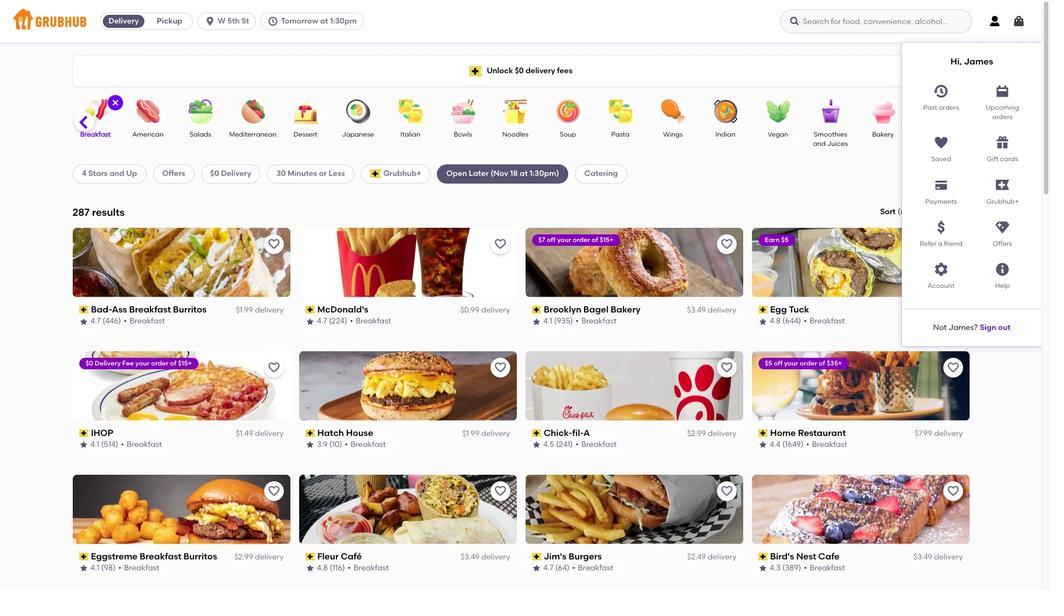 Task type: describe. For each thing, give the bounding box(es) containing it.
orders for upcoming orders
[[993, 113, 1013, 121]]

1:30pm
[[330, 16, 357, 26]]

30
[[277, 169, 286, 178]]

tuck
[[789, 305, 809, 315]]

(
[[898, 207, 901, 217]]

a
[[938, 240, 943, 248]]

(1649)
[[782, 441, 804, 450]]

svg image for saved
[[934, 135, 949, 151]]

help
[[995, 283, 1010, 290]]

fleur
[[317, 552, 339, 562]]

tomorrow at 1:30pm
[[281, 16, 357, 26]]

1 vertical spatial $15+
[[178, 360, 192, 367]]

american
[[132, 131, 164, 138]]

star icon image for mcdonald's
[[306, 318, 314, 326]]

seafood image
[[917, 100, 955, 124]]

bad-ass breakfast burritos logo image
[[72, 228, 290, 297]]

subscription pass image for ihop
[[79, 430, 89, 438]]

4.1 (98)
[[91, 564, 116, 573]]

breakfast for eggstreme breakfast burritos
[[124, 564, 159, 573]]

bagel
[[584, 305, 609, 315]]

sign out button
[[980, 318, 1011, 338]]

cafe
[[819, 552, 840, 562]]

pickup button
[[147, 13, 193, 30]]

star icon image for jim's burgers
[[532, 565, 541, 573]]

upcoming orders
[[986, 104, 1019, 121]]

$1.49 delivery for egg tuck
[[915, 306, 963, 315]]

open later (nov 18 at 1:30pm)
[[446, 169, 559, 178]]

breakfast for chick-fil-a
[[582, 441, 617, 450]]

subscription pass image for chick-fil-a
[[532, 430, 542, 438]]

$5 off your order of $35+
[[765, 360, 842, 367]]

delivery for eggstreme breakfast burritos
[[255, 553, 284, 562]]

star icon image for chick-fil-a
[[532, 441, 541, 450]]

brooklyn bagel bakery logo image
[[525, 228, 743, 297]]

dessert image
[[286, 100, 325, 124]]

earn $5
[[765, 236, 789, 244]]

breakfast for home restaurant
[[812, 441, 848, 450]]

4.5 (241)
[[543, 441, 573, 450]]

upcoming
[[986, 104, 1019, 111]]

salads
[[190, 131, 211, 138]]

save this restaurant image for chick-fil-a
[[720, 361, 733, 375]]

4.3 (389)
[[770, 564, 801, 573]]

(514)
[[101, 441, 118, 450]]

(64)
[[555, 564, 570, 573]]

$0 delivery
[[210, 169, 251, 178]]

breakfast right eggstreme
[[140, 552, 181, 562]]

save this restaurant image for jim's burgers
[[720, 485, 733, 498]]

svg image for account
[[934, 262, 949, 278]]

delivery for mcdonald's
[[481, 306, 510, 315]]

0 vertical spatial burritos
[[173, 305, 207, 315]]

breakfast for bad-ass breakfast burritos
[[130, 317, 165, 326]]

bird's nest cafe logo image
[[752, 475, 970, 545]]

star icon image for bad-ass breakfast burritos
[[79, 318, 88, 326]]

hi, james
[[951, 56, 993, 67]]

results
[[92, 206, 125, 219]]

• for bad-ass breakfast burritos
[[124, 317, 127, 326]]

upcoming orders link
[[972, 79, 1033, 122]]

287
[[72, 206, 90, 219]]

a
[[584, 428, 590, 439]]

• for ihop
[[121, 441, 124, 450]]

subscription pass image for bird's nest cafe
[[758, 554, 768, 561]]

bowls
[[454, 131, 472, 138]]

jim's
[[544, 552, 567, 562]]

save this restaurant image for fleur café
[[494, 485, 507, 498]]

save this restaurant image for eggstreme breakfast burritos
[[267, 485, 280, 498]]

$0 for $0 delivery
[[210, 169, 219, 178]]

tomorrow
[[281, 16, 318, 26]]

hi,
[[951, 56, 962, 67]]

payments link
[[911, 173, 972, 207]]

$2.49
[[687, 553, 706, 562]]

burgers
[[569, 552, 602, 562]]

vegan image
[[759, 100, 797, 124]]

catering
[[584, 169, 618, 178]]

café
[[341, 552, 362, 562]]

• for brooklyn bagel bakery
[[576, 317, 579, 326]]

$1.49 delivery for ihop
[[236, 429, 284, 439]]

4.1 for eggstreme breakfast burritos
[[91, 564, 99, 573]]

eggstreme breakfast burritos
[[91, 552, 217, 562]]

1 vertical spatial and
[[110, 169, 124, 178]]

subscription pass image for jim's burgers
[[532, 554, 542, 561]]

home
[[770, 428, 796, 439]]

delivery for jim's burgers
[[708, 553, 737, 562]]

delivery for bird's nest cafe
[[934, 553, 963, 562]]

$35+
[[827, 360, 842, 367]]

american image
[[129, 100, 167, 124]]

egg tuck
[[770, 305, 809, 315]]

$2.99 delivery for chick-fil-a
[[687, 429, 737, 439]]

4 stars and up
[[82, 169, 137, 178]]

egg tuck logo image
[[752, 228, 970, 297]]

$2.99 delivery for eggstreme breakfast burritos
[[234, 553, 284, 562]]

1 horizontal spatial bakery
[[872, 131, 894, 138]]

subscription pass image for brooklyn bagel bakery
[[532, 306, 542, 314]]

$0.99
[[460, 306, 480, 315]]

4.7 (446)
[[91, 317, 121, 326]]

stars
[[88, 169, 108, 178]]

• breakfast for bird's nest cafe
[[804, 564, 845, 573]]

$3.49 delivery for brooklyn bagel bakery
[[687, 306, 737, 315]]

fee
[[122, 360, 134, 367]]

grubhub+ for middle grubhub plus flag logo
[[383, 169, 421, 178]]

$7.99
[[915, 429, 932, 439]]

off for home
[[774, 360, 783, 367]]

18
[[510, 169, 518, 178]]

ihop logo image
[[72, 352, 290, 421]]

• breakfast for eggstreme breakfast burritos
[[118, 564, 159, 573]]

w 5th st
[[218, 16, 249, 26]]

0 horizontal spatial order
[[151, 360, 168, 367]]

4
[[82, 169, 87, 178]]

recommended
[[901, 207, 956, 217]]

soup
[[560, 131, 576, 138]]

4.7 for mcdonald's
[[317, 317, 327, 326]]

hatch house
[[317, 428, 373, 439]]

pickup
[[157, 16, 182, 26]]

house
[[346, 428, 373, 439]]

main navigation navigation
[[0, 0, 1042, 347]]

sort ( recommended
[[880, 207, 956, 217]]

of for brooklyn
[[592, 236, 598, 244]]

ass
[[112, 305, 127, 315]]

$7
[[539, 236, 545, 244]]

fleur café
[[317, 552, 362, 562]]

svg image for help
[[995, 262, 1010, 278]]

saved link
[[911, 131, 972, 164]]

• breakfast for brooklyn bagel bakery
[[576, 317, 617, 326]]

• for jim's burgers
[[572, 564, 575, 573]]

$3.49 for brooklyn bagel bakery
[[687, 306, 706, 315]]

$3.49 for bird's nest cafe
[[914, 553, 932, 562]]

payments
[[926, 198, 957, 206]]

4.8 for fleur café
[[317, 564, 328, 573]]

offers inside main navigation navigation
[[993, 240, 1012, 248]]

indian image
[[707, 100, 745, 124]]

breakfast down the breakfast image
[[80, 131, 111, 138]]

mediterranean
[[229, 131, 277, 138]]

$1.99 delivery for bad-ass breakfast burritos
[[236, 306, 284, 315]]

4.8 (644)
[[770, 317, 801, 326]]

svg image for offers
[[995, 220, 1010, 235]]

account link
[[911, 258, 972, 292]]

delivery for ihop
[[255, 429, 284, 439]]

mcdonald's
[[317, 305, 369, 315]]

your for brooklyn
[[557, 236, 571, 244]]

mcdonald's logo image
[[299, 228, 517, 297]]

chick-fil-a logo image
[[525, 352, 743, 421]]

4.1 for brooklyn bagel bakery
[[543, 317, 552, 326]]

$0 delivery fee your order of $15+
[[86, 360, 192, 367]]

noodles image
[[496, 100, 535, 124]]

italian image
[[391, 100, 430, 124]]

• breakfast for ihop
[[121, 441, 162, 450]]

$2.99 for a
[[687, 429, 706, 439]]

• breakfast for fleur café
[[348, 564, 389, 573]]

sort
[[880, 207, 896, 217]]

• for mcdonald's
[[350, 317, 353, 326]]

or
[[319, 169, 327, 178]]

1 vertical spatial bakery
[[611, 305, 641, 315]]

delivery for brooklyn bagel bakery
[[708, 306, 737, 315]]



Task type: vqa. For each thing, say whether or not it's contained in the screenshot.


Task type: locate. For each thing, give the bounding box(es) containing it.
bird's nest cafe
[[770, 552, 840, 562]]

0 horizontal spatial grubhub+
[[383, 169, 421, 178]]

grubhub+
[[383, 169, 421, 178], [987, 198, 1019, 206]]

• breakfast for jim's burgers
[[572, 564, 613, 573]]

subscription pass image left the egg
[[758, 306, 768, 314]]

• right the (514)
[[121, 441, 124, 450]]

0 horizontal spatial $15+
[[178, 360, 192, 367]]

breakfast
[[80, 131, 111, 138], [129, 305, 171, 315], [130, 317, 165, 326], [356, 317, 391, 326], [581, 317, 617, 326], [810, 317, 845, 326], [127, 441, 162, 450], [351, 441, 386, 450], [582, 441, 617, 450], [812, 441, 848, 450], [140, 552, 181, 562], [124, 564, 159, 573], [354, 564, 389, 573], [578, 564, 613, 573], [810, 564, 845, 573]]

subscription pass image left the ihop
[[79, 430, 89, 438]]

save this restaurant image for bad-ass breakfast burritos
[[267, 238, 280, 251]]

bowls image
[[444, 100, 482, 124]]

1 vertical spatial offers
[[993, 240, 1012, 248]]

• right (98)
[[118, 564, 121, 573]]

0 vertical spatial $0
[[515, 66, 524, 75]]

1 vertical spatial $1.49 delivery
[[236, 429, 284, 439]]

• for home restaurant
[[806, 441, 810, 450]]

subscription pass image left bad-
[[79, 306, 89, 314]]

smoothies and juices image
[[812, 100, 850, 124]]

1 horizontal spatial $5
[[781, 236, 789, 244]]

$5 down 4.8 (644) on the right
[[765, 360, 772, 367]]

• breakfast down bagel
[[576, 317, 617, 326]]

1 horizontal spatial at
[[520, 169, 528, 178]]

jim's burgers
[[544, 552, 602, 562]]

0 horizontal spatial $0
[[86, 360, 93, 367]]

5th
[[227, 16, 240, 26]]

0 horizontal spatial orders
[[939, 104, 959, 111]]

svg image inside past orders link
[[934, 83, 949, 99]]

1 vertical spatial $1.99 delivery
[[462, 429, 510, 439]]

breakfast for brooklyn bagel bakery
[[581, 317, 617, 326]]

bad-ass breakfast burritos
[[91, 305, 207, 315]]

breakfast right ass
[[129, 305, 171, 315]]

2 vertical spatial 4.1
[[91, 564, 99, 573]]

0 horizontal spatial 4.7
[[91, 317, 101, 326]]

not
[[933, 323, 947, 332]]

1 horizontal spatial $0
[[210, 169, 219, 178]]

w 5th st button
[[198, 13, 261, 30]]

1 vertical spatial $1.49
[[236, 429, 253, 439]]

4.1 down the ihop
[[91, 441, 99, 450]]

0 horizontal spatial $3.49
[[461, 553, 480, 562]]

0 horizontal spatial $1.49
[[236, 429, 253, 439]]

subscription pass image left "hatch"
[[306, 430, 315, 438]]

svg image for upcoming orders
[[995, 83, 1010, 99]]

• right (935)
[[576, 317, 579, 326]]

subscription pass image left mcdonald's on the bottom left of page
[[306, 306, 315, 314]]

1 horizontal spatial of
[[592, 236, 598, 244]]

0 vertical spatial grubhub+
[[383, 169, 421, 178]]

4.1 left (98)
[[91, 564, 99, 573]]

delivery left pickup
[[109, 16, 139, 26]]

orders for past orders
[[939, 104, 959, 111]]

save this restaurant image for hatch house
[[494, 361, 507, 375]]

4.7 down the jim's
[[543, 564, 554, 573]]

svg image inside w 5th st button
[[205, 16, 216, 27]]

star icon image left 4.3
[[758, 565, 767, 573]]

breakfast for fleur café
[[354, 564, 389, 573]]

• breakfast down the a on the right
[[576, 441, 617, 450]]

svg image inside offers link
[[995, 220, 1010, 235]]

salads image
[[181, 100, 220, 124]]

4.5
[[543, 441, 554, 450]]

breakfast down cafe
[[810, 564, 845, 573]]

delivery for bad-ass breakfast burritos
[[255, 306, 284, 315]]

1 horizontal spatial $1.49
[[915, 306, 932, 315]]

grubhub+ for grubhub plus flag logo in "grubhub+" "button"
[[987, 198, 1019, 206]]

star icon image left 4.7 (64)
[[532, 565, 541, 573]]

svg image for tomorrow at 1:30pm
[[268, 16, 279, 27]]

svg image for w 5th st
[[205, 16, 216, 27]]

breakfast down mcdonald's on the bottom left of page
[[356, 317, 391, 326]]

• for fleur café
[[348, 564, 351, 573]]

4.7 (64)
[[543, 564, 570, 573]]

star icon image for fleur café
[[306, 565, 314, 573]]

1 horizontal spatial and
[[813, 140, 826, 148]]

4.8 down the egg
[[770, 317, 781, 326]]

• down ass
[[124, 317, 127, 326]]

burritos down eggstreme breakfast burritos logo
[[184, 552, 217, 562]]

wings
[[663, 131, 683, 138]]

eggstreme breakfast burritos logo image
[[72, 475, 290, 545]]

star icon image left the 3.9
[[306, 441, 314, 450]]

delivery button
[[101, 13, 147, 30]]

save this restaurant image
[[947, 238, 960, 251], [494, 361, 507, 375], [947, 361, 960, 375], [267, 485, 280, 498], [494, 485, 507, 498], [720, 485, 733, 498], [947, 485, 960, 498]]

(10)
[[329, 441, 342, 450]]

breakfast image
[[76, 100, 115, 124]]

grubhub plus flag logo image down gift cards
[[996, 180, 1009, 190]]

$1.49 for ihop
[[236, 429, 253, 439]]

unlock
[[487, 66, 513, 75]]

1 horizontal spatial $2.99
[[687, 429, 706, 439]]

grubhub plus flag logo image right less
[[370, 170, 381, 179]]

•
[[124, 317, 127, 326], [350, 317, 353, 326], [576, 317, 579, 326], [804, 317, 807, 326], [121, 441, 124, 450], [345, 441, 348, 450], [576, 441, 579, 450], [806, 441, 810, 450], [118, 564, 121, 573], [348, 564, 351, 573], [572, 564, 575, 573], [804, 564, 807, 573]]

0 vertical spatial $5
[[781, 236, 789, 244]]

1 vertical spatial delivery
[[221, 169, 251, 178]]

and inside smoothies and juices
[[813, 140, 826, 148]]

• breakfast right the (514)
[[121, 441, 162, 450]]

$1.49 for egg tuck
[[915, 306, 932, 315]]

off
[[547, 236, 556, 244], [774, 360, 783, 367]]

1 horizontal spatial off
[[774, 360, 783, 367]]

• breakfast down tuck
[[804, 317, 845, 326]]

1 vertical spatial $1.99
[[462, 429, 480, 439]]

svg image inside saved link
[[934, 135, 949, 151]]

$2.99 for burritos
[[234, 553, 253, 562]]

0 horizontal spatial $1.99 delivery
[[236, 306, 284, 315]]

nest
[[796, 552, 816, 562]]

2 horizontal spatial $3.49 delivery
[[914, 553, 963, 562]]

breakfast down house at the bottom of the page
[[351, 441, 386, 450]]

star icon image for home restaurant
[[758, 441, 767, 450]]

1 horizontal spatial order
[[573, 236, 590, 244]]

4.1
[[543, 317, 552, 326], [91, 441, 99, 450], [91, 564, 99, 573]]

svg image inside help button
[[995, 262, 1010, 278]]

(446)
[[103, 317, 121, 326]]

japanese image
[[339, 100, 377, 124]]

svg image inside "account" link
[[934, 262, 949, 278]]

later
[[469, 169, 489, 178]]

3.9 (10)
[[317, 441, 342, 450]]

account
[[928, 283, 955, 290]]

$1.99 delivery
[[236, 306, 284, 315], [462, 429, 510, 439]]

breakfast right (644)
[[810, 317, 845, 326]]

off right $7
[[547, 236, 556, 244]]

4.7 for jim's burgers
[[543, 564, 554, 573]]

delivery for hatch house
[[481, 429, 510, 439]]

• for egg tuck
[[804, 317, 807, 326]]

$2.49 delivery
[[687, 553, 737, 562]]

(241)
[[556, 441, 573, 450]]

4.4 (1649)
[[770, 441, 804, 450]]

Search for food, convenience, alcohol... search field
[[781, 9, 972, 33]]

• breakfast down house at the bottom of the page
[[345, 441, 386, 450]]

jim's burgers logo image
[[525, 475, 743, 545]]

• for chick-fil-a
[[576, 441, 579, 450]]

breakfast right the (514)
[[127, 441, 162, 450]]

grubhub plus flag logo image left unlock
[[469, 66, 483, 76]]

1 vertical spatial $5
[[765, 360, 772, 367]]

grubhub plus flag logo image
[[469, 66, 483, 76], [370, 170, 381, 179], [996, 180, 1009, 190]]

offers right up
[[162, 169, 185, 178]]

brooklyn
[[544, 305, 582, 315]]

2 vertical spatial delivery
[[95, 360, 121, 367]]

0 horizontal spatial and
[[110, 169, 124, 178]]

subscription pass image for home restaurant
[[758, 430, 768, 438]]

subscription pass image for eggstreme breakfast burritos
[[79, 554, 89, 561]]

soup image
[[549, 100, 587, 124]]

sign
[[980, 323, 997, 332]]

subscription pass image
[[79, 306, 89, 314], [758, 306, 768, 314], [532, 430, 542, 438], [758, 430, 768, 438], [79, 554, 89, 561]]

• breakfast
[[124, 317, 165, 326], [350, 317, 391, 326], [576, 317, 617, 326], [804, 317, 845, 326], [121, 441, 162, 450], [345, 441, 386, 450], [576, 441, 617, 450], [806, 441, 848, 450], [118, 564, 159, 573], [348, 564, 389, 573], [572, 564, 613, 573], [804, 564, 845, 573]]

star icon image left 4.1 (98)
[[79, 565, 88, 573]]

?
[[974, 323, 978, 332]]

brooklyn bagel bakery
[[544, 305, 641, 315]]

save this restaurant image for bird's nest cafe
[[947, 485, 960, 498]]

1 vertical spatial orders
[[993, 113, 1013, 121]]

4.8 for egg tuck
[[770, 317, 781, 326]]

svg image for refer a friend
[[934, 220, 949, 235]]

0 vertical spatial $1.49 delivery
[[915, 306, 963, 315]]

0 vertical spatial delivery
[[109, 16, 139, 26]]

bad-
[[91, 305, 112, 315]]

star icon image for egg tuck
[[758, 318, 767, 326]]

and left up
[[110, 169, 124, 178]]

0 vertical spatial $1.49
[[915, 306, 932, 315]]

friend
[[944, 240, 963, 248]]

0 vertical spatial off
[[547, 236, 556, 244]]

svg image inside payments link
[[934, 178, 949, 193]]

$1.99 delivery for hatch house
[[462, 429, 510, 439]]

2 vertical spatial grubhub plus flag logo image
[[996, 180, 1009, 190]]

save this restaurant image for mcdonald's
[[494, 238, 507, 251]]

None field
[[880, 207, 970, 218]]

0 horizontal spatial of
[[170, 360, 176, 367]]

4.8 (116)
[[317, 564, 345, 573]]

1 horizontal spatial $1.49 delivery
[[915, 306, 963, 315]]

svg image inside 'gift cards' 'link'
[[995, 135, 1010, 151]]

burritos down bad-ass breakfast burritos logo
[[173, 305, 207, 315]]

0 vertical spatial $2.99
[[687, 429, 706, 439]]

1:30pm)
[[530, 169, 559, 178]]

of left $35+
[[819, 360, 825, 367]]

not james ? sign out
[[933, 323, 1011, 332]]

1 vertical spatial 4.1
[[91, 441, 99, 450]]

cards
[[1000, 156, 1018, 163]]

vegan
[[768, 131, 788, 138]]

james for hi,
[[964, 56, 993, 67]]

1 horizontal spatial 4.8
[[770, 317, 781, 326]]

4.1 left (935)
[[543, 317, 552, 326]]

4.1 (935)
[[543, 317, 573, 326]]

star icon image left 4.7 (446)
[[79, 318, 88, 326]]

breakfast for mcdonald's
[[356, 317, 391, 326]]

past orders
[[924, 104, 959, 111]]

breakfast down eggstreme breakfast burritos
[[124, 564, 159, 573]]

subscription pass image left eggstreme
[[79, 554, 89, 561]]

orders
[[939, 104, 959, 111], [993, 113, 1013, 121]]

your for home
[[784, 360, 798, 367]]

and down smoothies at the right of the page
[[813, 140, 826, 148]]

0 vertical spatial $15+
[[600, 236, 614, 244]]

grubhub plus flag logo image inside "grubhub+" "button"
[[996, 180, 1009, 190]]

3.9
[[317, 441, 327, 450]]

refer a friend
[[920, 240, 963, 248]]

open
[[446, 169, 467, 178]]

subscription pass image left bird's
[[758, 554, 768, 561]]

• breakfast for mcdonald's
[[350, 317, 391, 326]]

star icon image left 4.1 (514)
[[79, 441, 88, 450]]

subscription pass image left the jim's
[[532, 554, 542, 561]]

delivery for chick-fil-a
[[708, 429, 737, 439]]

grubhub+ inside "button"
[[987, 198, 1019, 206]]

orders inside upcoming orders
[[993, 113, 1013, 121]]

1 horizontal spatial $15+
[[600, 236, 614, 244]]

mediterranean image
[[234, 100, 272, 124]]

smoothies and juices
[[813, 131, 848, 148]]

0 vertical spatial 4.1
[[543, 317, 552, 326]]

2 horizontal spatial your
[[784, 360, 798, 367]]

2 horizontal spatial $3.49
[[914, 553, 932, 562]]

breakfast down bad-ass breakfast burritos on the bottom left of page
[[130, 317, 165, 326]]

• right (224)
[[350, 317, 353, 326]]

2 horizontal spatial order
[[800, 360, 817, 367]]

$0 right unlock
[[515, 66, 524, 75]]

svg image inside upcoming orders link
[[995, 83, 1010, 99]]

breakfast down café
[[354, 564, 389, 573]]

subscription pass image left the chick-
[[532, 430, 542, 438]]

subscription pass image left home
[[758, 430, 768, 438]]

svg image for gift cards
[[995, 135, 1010, 151]]

refer
[[920, 240, 937, 248]]

star icon image left 4.1 (935)
[[532, 318, 541, 326]]

• for eggstreme breakfast burritos
[[118, 564, 121, 573]]

• down bird's nest cafe
[[804, 564, 807, 573]]

• breakfast for chick-fil-a
[[576, 441, 617, 450]]

subscription pass image left fleur
[[306, 554, 315, 561]]

0 vertical spatial $1.99
[[236, 306, 253, 315]]

1 vertical spatial burritos
[[184, 552, 217, 562]]

svg image
[[989, 15, 1002, 28], [1013, 15, 1026, 28], [268, 16, 279, 27], [934, 83, 949, 99], [934, 135, 949, 151]]

0 horizontal spatial $1.99
[[236, 306, 253, 315]]

svg image
[[205, 16, 216, 27], [789, 16, 800, 27], [995, 83, 1010, 99], [111, 98, 120, 107], [995, 135, 1010, 151], [934, 178, 949, 193], [934, 220, 949, 235], [995, 220, 1010, 235], [934, 262, 949, 278], [995, 262, 1010, 278]]

• for hatch house
[[345, 441, 348, 450]]

(935)
[[554, 317, 573, 326]]

breakfast for egg tuck
[[810, 317, 845, 326]]

1 horizontal spatial grubhub+
[[987, 198, 1019, 206]]

1 horizontal spatial your
[[557, 236, 571, 244]]

your right 'fee'
[[135, 360, 149, 367]]

svg image inside refer a friend button
[[934, 220, 949, 235]]

at right 18
[[520, 169, 528, 178]]

fleur café logo image
[[299, 475, 517, 545]]

• breakfast down cafe
[[804, 564, 845, 573]]

2 horizontal spatial $0
[[515, 66, 524, 75]]

subscription pass image for mcdonald's
[[306, 306, 315, 314]]

4.7 left (224)
[[317, 317, 327, 326]]

ihop
[[91, 428, 113, 439]]

2 horizontal spatial 4.7
[[543, 564, 554, 573]]

• right (64)
[[572, 564, 575, 573]]

breakfast down the a on the right
[[582, 441, 617, 450]]

pasta
[[612, 131, 630, 138]]

none field containing sort
[[880, 207, 970, 218]]

287 results
[[72, 206, 125, 219]]

james for not
[[949, 323, 974, 332]]

2 vertical spatial $0
[[86, 360, 93, 367]]

• breakfast down café
[[348, 564, 389, 573]]

wings image
[[654, 100, 692, 124]]

1 vertical spatial off
[[774, 360, 783, 367]]

1 horizontal spatial grubhub plus flag logo image
[[469, 66, 483, 76]]

(nov
[[491, 169, 508, 178]]

$3.49 delivery for fleur café
[[461, 553, 510, 562]]

4.8 down fleur
[[317, 564, 328, 573]]

subscription pass image for fleur café
[[306, 554, 315, 561]]

tomorrow at 1:30pm button
[[261, 13, 368, 30]]

james right hi,
[[964, 56, 993, 67]]

• right (10)
[[345, 441, 348, 450]]

• for bird's nest cafe
[[804, 564, 807, 573]]

seafood
[[922, 131, 949, 138]]

0 vertical spatial orders
[[939, 104, 959, 111]]

0 horizontal spatial $2.99 delivery
[[234, 553, 284, 562]]

chick-
[[544, 428, 572, 439]]

star icon image for hatch house
[[306, 441, 314, 450]]

$3.49
[[687, 306, 706, 315], [461, 553, 480, 562], [914, 553, 932, 562]]

save this restaurant image
[[267, 238, 280, 251], [494, 238, 507, 251], [720, 238, 733, 251], [267, 361, 280, 375], [720, 361, 733, 375]]

eggstreme
[[91, 552, 138, 562]]

breakfast down burgers
[[578, 564, 613, 573]]

order right $7
[[573, 236, 590, 244]]

2 horizontal spatial grubhub plus flag logo image
[[996, 180, 1009, 190]]

0 horizontal spatial offers
[[162, 169, 185, 178]]

1 vertical spatial $2.99 delivery
[[234, 553, 284, 562]]

offers link
[[972, 216, 1033, 249]]

4.7 (224)
[[317, 317, 347, 326]]

at left 1:30pm
[[320, 16, 328, 26]]

svg image for payments
[[934, 178, 949, 193]]

dessert
[[294, 131, 317, 138]]

$5 right earn
[[781, 236, 789, 244]]

past orders link
[[911, 79, 972, 122]]

0 horizontal spatial bakery
[[611, 305, 641, 315]]

italian
[[401, 131, 421, 138]]

0 vertical spatial $2.99 delivery
[[687, 429, 737, 439]]

1 horizontal spatial orders
[[993, 113, 1013, 121]]

star icon image left 4.7 (224)
[[306, 318, 314, 326]]

subscription pass image for egg tuck
[[758, 306, 768, 314]]

0 horizontal spatial at
[[320, 16, 328, 26]]

subscription pass image left brooklyn
[[532, 306, 542, 314]]

james
[[964, 56, 993, 67], [949, 323, 974, 332]]

delivery for $0 delivery
[[221, 169, 251, 178]]

0 horizontal spatial $2.99
[[234, 553, 253, 562]]

1 vertical spatial james
[[949, 323, 974, 332]]

subscription pass image
[[306, 306, 315, 314], [532, 306, 542, 314], [79, 430, 89, 438], [306, 430, 315, 438], [306, 554, 315, 561], [532, 554, 542, 561], [758, 554, 768, 561]]

1 horizontal spatial 4.7
[[317, 317, 327, 326]]

• breakfast down burgers
[[572, 564, 613, 573]]

0 horizontal spatial off
[[547, 236, 556, 244]]

delivery for egg tuck
[[934, 306, 963, 315]]

gift
[[987, 156, 999, 163]]

star icon image for brooklyn bagel bakery
[[532, 318, 541, 326]]

svg image inside tomorrow at 1:30pm button
[[268, 16, 279, 27]]

hatch house logo image
[[299, 352, 517, 421]]

james right not
[[949, 323, 974, 332]]

star icon image left 4.4
[[758, 441, 767, 450]]

• right (116)
[[348, 564, 351, 573]]

minutes
[[288, 169, 317, 178]]

order for home
[[800, 360, 817, 367]]

star icon image left 4.5
[[532, 441, 541, 450]]

$3.49 delivery for bird's nest cafe
[[914, 553, 963, 562]]

1 horizontal spatial $2.99 delivery
[[687, 429, 737, 439]]

saved
[[932, 156, 951, 163]]

your down (644)
[[784, 360, 798, 367]]

• down home restaurant
[[806, 441, 810, 450]]

0 vertical spatial 4.8
[[770, 317, 781, 326]]

0 vertical spatial grubhub plus flag logo image
[[469, 66, 483, 76]]

0 horizontal spatial 4.8
[[317, 564, 328, 573]]

star icon image for bird's nest cafe
[[758, 565, 767, 573]]

1 vertical spatial $0
[[210, 169, 219, 178]]

4.1 for ihop
[[91, 441, 99, 450]]

0 horizontal spatial $5
[[765, 360, 772, 367]]

breakfast down bagel
[[581, 317, 617, 326]]

1 horizontal spatial $1.99 delivery
[[462, 429, 510, 439]]

• breakfast for bad-ass breakfast burritos
[[124, 317, 165, 326]]

1 vertical spatial at
[[520, 169, 528, 178]]

off down 4.8 (644) on the right
[[774, 360, 783, 367]]

0 vertical spatial bakery
[[872, 131, 894, 138]]

delivery for $0 delivery fee your order of $15+
[[95, 360, 121, 367]]

4.8
[[770, 317, 781, 326], [317, 564, 328, 573]]

bird's
[[770, 552, 794, 562]]

$3.49 for fleur café
[[461, 553, 480, 562]]

• breakfast for hatch house
[[345, 441, 386, 450]]

star icon image left '4.8 (116)' at the bottom
[[306, 565, 314, 573]]

orders right past
[[939, 104, 959, 111]]

• breakfast down mcdonald's on the bottom left of page
[[350, 317, 391, 326]]

star icon image left 4.8 (644) on the right
[[758, 318, 767, 326]]

breakfast down restaurant
[[812, 441, 848, 450]]

st
[[242, 16, 249, 26]]

breakfast for bird's nest cafe
[[810, 564, 845, 573]]

0 vertical spatial at
[[320, 16, 328, 26]]

grubhub+ up offers link
[[987, 198, 1019, 206]]

star icon image
[[79, 318, 88, 326], [306, 318, 314, 326], [532, 318, 541, 326], [758, 318, 767, 326], [79, 441, 88, 450], [306, 441, 314, 450], [532, 441, 541, 450], [758, 441, 767, 450], [79, 565, 88, 573], [306, 565, 314, 573], [532, 565, 541, 573], [758, 565, 767, 573]]

bakery image
[[864, 100, 902, 124]]

2 horizontal spatial of
[[819, 360, 825, 367]]

1 horizontal spatial $3.49 delivery
[[687, 306, 737, 315]]

• down fil- at the right
[[576, 441, 579, 450]]

$1.49
[[915, 306, 932, 315], [236, 429, 253, 439]]

• breakfast down restaurant
[[806, 441, 848, 450]]

0 vertical spatial and
[[813, 140, 826, 148]]

delivery for fleur café
[[481, 553, 510, 562]]

1 horizontal spatial $1.99
[[462, 429, 480, 439]]

bakery right bagel
[[611, 305, 641, 315]]

1 horizontal spatial $3.49
[[687, 306, 706, 315]]

0 vertical spatial james
[[964, 56, 993, 67]]

• breakfast for egg tuck
[[804, 317, 845, 326]]

offers up help button
[[993, 240, 1012, 248]]

1 vertical spatial grubhub+
[[987, 198, 1019, 206]]

• down tuck
[[804, 317, 807, 326]]

4.1 (514)
[[91, 441, 118, 450]]

order for brooklyn
[[573, 236, 590, 244]]

subscription pass image for hatch house
[[306, 430, 315, 438]]

at inside button
[[320, 16, 328, 26]]

of for home
[[819, 360, 825, 367]]

0 horizontal spatial $3.49 delivery
[[461, 553, 510, 562]]

$0 down salads
[[210, 169, 219, 178]]

of right $7
[[592, 236, 598, 244]]

1 horizontal spatial offers
[[993, 240, 1012, 248]]

off for brooklyn
[[547, 236, 556, 244]]

$0 for $0 delivery fee your order of $15+
[[86, 360, 93, 367]]

and
[[813, 140, 826, 148], [110, 169, 124, 178]]

30 minutes or less
[[277, 169, 345, 178]]

delivery inside button
[[109, 16, 139, 26]]

noodles
[[503, 131, 529, 138]]

• breakfast down eggstreme breakfast burritos
[[118, 564, 159, 573]]

out
[[998, 323, 1011, 332]]

0 horizontal spatial $1.49 delivery
[[236, 429, 284, 439]]

bakery down bakery image
[[872, 131, 894, 138]]

delivery left 'fee'
[[95, 360, 121, 367]]

0 horizontal spatial your
[[135, 360, 149, 367]]

$2.99
[[687, 429, 706, 439], [234, 553, 253, 562]]

juices
[[827, 140, 848, 148]]

$1.99
[[236, 306, 253, 315], [462, 429, 480, 439]]

0 vertical spatial offers
[[162, 169, 185, 178]]

home restaurant logo image
[[752, 352, 970, 421]]

pasta image
[[601, 100, 640, 124]]

1 vertical spatial grubhub plus flag logo image
[[370, 170, 381, 179]]

order left $35+
[[800, 360, 817, 367]]



